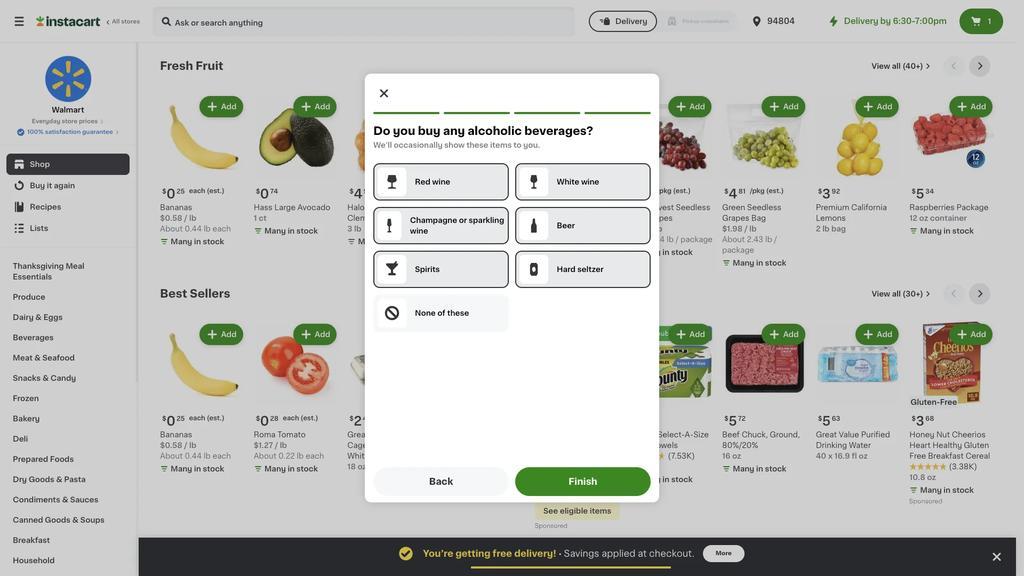 Task type: describe. For each thing, give the bounding box(es) containing it.
12 inside raspberries package 12 oz container
[[910, 214, 918, 222]]

0.44 for 0
[[185, 225, 202, 232]]

$ for $ 0 74
[[256, 188, 260, 195]]

(40+)
[[903, 62, 924, 70]]

champagne or sparkling wine
[[410, 217, 504, 235]]

meat & seafood
[[13, 354, 75, 362]]

hass
[[254, 204, 273, 211]]

hard
[[557, 266, 576, 273]]

dairy & eggs
[[13, 314, 63, 321]]

gluten-
[[911, 399, 940, 406]]

premium
[[816, 204, 850, 211]]

clementines
[[347, 214, 395, 222]]

to
[[514, 141, 522, 149]]

back button
[[373, 467, 509, 496]]

foods
[[50, 456, 74, 463]]

16 inside the 2 strawberries 16 oz container
[[441, 214, 449, 222]]

/ right 2.43
[[774, 236, 777, 243]]

roma tomato $1.27 / lb about 0.22 lb each
[[254, 431, 324, 460]]

breakfast inside honey nut cheerios heart healthy gluten free breakfast cereal
[[928, 453, 964, 460]]

chuck,
[[742, 431, 768, 439]]

bananas for each (est.)
[[160, 431, 192, 439]]

buy
[[30, 182, 45, 189]]

$ for $ 5 72
[[725, 416, 729, 422]]

package inside green seedless grapes bag $1.98 / lb about 2.43 lb / package
[[722, 246, 754, 254]]

main content containing 0
[[139, 43, 1016, 576]]

many inside many in stock button
[[452, 465, 473, 473]]

product group containing ★★★★★
[[535, 322, 620, 532]]

33
[[551, 188, 560, 195]]

cage
[[347, 442, 367, 449]]

$0.25 each (estimated) element for each (est.)
[[160, 411, 245, 430]]

many down $ 0 25 each (est.)
[[171, 238, 192, 245]]

honey
[[910, 431, 935, 439]]

delivery by 6:30-7:00pm
[[844, 17, 947, 25]]

stock inside button
[[484, 465, 505, 473]]

savings
[[564, 550, 599, 558]]

satisfaction
[[45, 129, 81, 135]]

household link
[[6, 551, 130, 571]]

red wine
[[415, 178, 450, 186]]

white inside great value grade aa cage free large white eggs 18 oz
[[347, 453, 369, 460]]

& for snacks
[[43, 375, 49, 382]]

candy
[[51, 375, 76, 382]]

white wine
[[557, 178, 599, 186]]

1 vertical spatial breakfast
[[13, 537, 50, 544]]

0 for $ 0 25 each (est.)
[[166, 188, 175, 200]]

applied
[[602, 550, 636, 558]]

fresh fruit
[[160, 60, 223, 71]]

/ inside roma tomato $1.27 / lb about 0.22 lb each
[[275, 442, 278, 449]]

about inside sun harvest seedless red grapes $2.18 / lb about 2.4 lb / package
[[629, 236, 651, 243]]

view for 3
[[872, 290, 890, 298]]

many down 2.43
[[733, 259, 755, 267]]

6:30-
[[893, 17, 915, 25]]

2 strawberries 16 oz container
[[441, 188, 500, 222]]

•
[[559, 549, 562, 558]]

74
[[270, 188, 278, 195]]

at
[[638, 550, 647, 558]]

/ down $ 0 25 each (est.)
[[184, 214, 187, 222]]

/pkg for 4
[[750, 188, 765, 194]]

(3.38k)
[[949, 463, 977, 471]]

sellers
[[190, 288, 230, 299]]

eggs inside dairy & eggs link
[[43, 314, 63, 321]]

all stores
[[112, 19, 140, 25]]

many in stock down the hass large avocado 1 ct in the top of the page
[[264, 227, 318, 235]]

1 vertical spatial 12
[[629, 463, 637, 471]]

see eligible items
[[544, 508, 612, 515]]

x inside great value purified drinking water 40 x 16.9 fl oz
[[828, 453, 833, 460]]

free inside honey nut cheerios heart healthy gluten free breakfast cereal
[[910, 453, 926, 460]]

$ for $ 4 97
[[350, 188, 354, 195]]

7:00pm
[[915, 17, 947, 25]]

28
[[270, 416, 279, 422]]

/pkg (est.) for 23
[[657, 188, 691, 194]]

beef
[[722, 431, 740, 439]]

view all (40+)
[[872, 62, 924, 70]]

finish button
[[515, 467, 651, 496]]

great for 2
[[347, 431, 369, 439]]

63
[[832, 416, 840, 422]]

many in stock down lime 42 1 each
[[546, 227, 599, 235]]

oz inside great value purified drinking water 40 x 16.9 fl oz
[[859, 453, 868, 460]]

3 inside halos california clementines 3 lb
[[347, 225, 352, 232]]

deli
[[13, 435, 28, 443]]

do
[[373, 125, 390, 137]]

lb inside halos california clementines 3 lb
[[354, 225, 361, 232]]

seedless inside green seedless grapes bag $1.98 / lb about 2.43 lb / package
[[747, 204, 782, 211]]

2 item carousel region from the top
[[160, 283, 995, 536]]

breakfast link
[[6, 530, 130, 551]]

/ right $1.98
[[745, 225, 748, 232]]

roma
[[254, 431, 276, 439]]

8 x 1.48 oz
[[535, 476, 574, 484]]

all for 3
[[892, 290, 901, 298]]

many down lime 42 1 each
[[546, 227, 567, 235]]

$ for $ 0 25 each (est.)
[[162, 188, 166, 195]]

1 inside button
[[988, 18, 991, 25]]

(est.) for 23
[[673, 188, 691, 194]]

cereal
[[966, 453, 990, 460]]

stores
[[121, 19, 140, 25]]

lemons
[[816, 214, 846, 222]]

23
[[645, 188, 653, 195]]

red inside sun harvest seedless red grapes $2.18 / lb about 2.4 lb / package
[[629, 214, 644, 222]]

getting
[[456, 550, 491, 558]]

many in stock down 2.43
[[733, 259, 787, 267]]

0 for $ 0 33
[[541, 188, 550, 200]]

25 for $ 0 25 each (est.)
[[177, 188, 185, 195]]

1.48
[[548, 476, 564, 484]]

bag
[[832, 225, 846, 232]]

package
[[957, 204, 989, 211]]

halos california clementines 3 lb
[[347, 204, 407, 232]]

5 for $ 5 72
[[729, 415, 737, 428]]

ct inside the hass large avocado 1 ct
[[259, 214, 267, 222]]

value for 2
[[370, 431, 391, 439]]

lime 42 1 each
[[535, 204, 565, 222]]

many in stock down 0.22
[[264, 465, 318, 473]]

$4.81 per package (estimated) element
[[722, 183, 808, 202]]

prepared foods
[[13, 456, 74, 463]]

$ 3 68
[[912, 415, 934, 428]]

each inside $ 0 25 each (est.)
[[189, 188, 205, 194]]

1 horizontal spatial ct
[[638, 463, 646, 471]]

grapes inside sun harvest seedless red grapes $2.18 / lb about 2.4 lb / package
[[646, 214, 673, 222]]

bananas $0.58 / lb about 0.44 lb each for 0
[[160, 204, 231, 232]]

snacks
[[13, 375, 41, 382]]

frozen link
[[6, 388, 130, 409]]

$ 5 72
[[725, 415, 746, 428]]

0 for $ 0 28 each (est.)
[[260, 415, 269, 428]]

about inside roma tomato $1.27 / lb about 0.22 lb each
[[254, 453, 277, 460]]

oz inside great value grade aa cage free large white eggs 18 oz
[[358, 463, 367, 471]]

40
[[816, 453, 827, 460]]

seafood
[[42, 354, 75, 362]]

each inside lime 42 1 each
[[540, 214, 559, 222]]

$ 2 42
[[350, 415, 371, 428]]

$ 0 28 each (est.)
[[256, 415, 318, 428]]

size
[[694, 431, 709, 439]]

paper
[[629, 442, 651, 449]]

$ for $ 2 42
[[350, 416, 354, 422]]

eligible
[[560, 508, 588, 515]]

delivery for delivery by 6:30-7:00pm
[[844, 17, 879, 25]]

avocado
[[298, 204, 330, 211]]

$ for $ 4 81
[[725, 188, 729, 195]]

wine inside champagne or sparkling wine
[[410, 227, 428, 235]]

meat & seafood link
[[6, 348, 130, 368]]

many down 80%/20%
[[733, 465, 755, 473]]

0.22
[[278, 453, 295, 460]]

white inside the add your shopping preferences element
[[557, 178, 580, 186]]

$5.23 per package (estimated) element
[[629, 183, 714, 202]]

cheerios
[[952, 431, 986, 439]]

wine for red wine
[[432, 178, 450, 186]]

instacart logo image
[[36, 15, 100, 28]]

each (est.)
[[189, 415, 225, 422]]

& inside 'link'
[[56, 476, 62, 483]]

buy it again link
[[6, 175, 130, 196]]

many down "container"
[[920, 227, 942, 235]]

16 inside "beef chuck, ground, 80%/20% 16 oz"
[[722, 453, 731, 460]]

1 inside lime 42 1 each
[[535, 214, 538, 222]]

$ for $ 5 63
[[818, 416, 822, 422]]

goods for dry
[[29, 476, 54, 483]]

sun
[[629, 204, 643, 211]]

bounty
[[629, 431, 656, 439]]

1 vertical spatial these
[[447, 309, 469, 317]]

many in stock down 2.4
[[639, 248, 693, 256]]

grapes inside green seedless grapes bag $1.98 / lb about 2.43 lb / package
[[722, 214, 750, 222]]

many down the hass large avocado 1 ct in the top of the page
[[264, 227, 286, 235]]

x inside product group
[[542, 476, 546, 484]]

you.
[[524, 141, 540, 149]]

many in stock down "container"
[[920, 227, 974, 235]]

0.44 for each (est.)
[[185, 453, 202, 460]]

0 vertical spatial free
[[940, 399, 957, 406]]

0 for $ 0 25
[[166, 415, 175, 428]]

free
[[493, 550, 512, 558]]

canned goods & soups link
[[6, 510, 130, 530]]

$ 4 97
[[350, 188, 372, 200]]

4 for $ 4 81
[[729, 188, 738, 200]]

2 inside the premium california lemons 2 lb bag
[[816, 225, 821, 232]]

any
[[443, 125, 465, 137]]

many in stock down 10.8 oz
[[920, 487, 974, 494]]

16.9
[[835, 453, 850, 460]]

many down clementines
[[358, 238, 380, 245]]

$0.28 each (estimated) element
[[254, 411, 339, 430]]

container
[[462, 214, 500, 222]]

of
[[438, 309, 446, 317]]

hard seltzer
[[557, 266, 604, 273]]

lists
[[30, 225, 48, 232]]



Task type: vqa. For each thing, say whether or not it's contained in the screenshot.
Delivery corresponding to Delivery
yes



Task type: locate. For each thing, give the bounding box(es) containing it.
0 vertical spatial 2
[[448, 188, 456, 200]]

it
[[47, 182, 52, 189]]

$ 0 33
[[537, 188, 560, 200]]

/ down $ 0 25
[[184, 442, 187, 449]]

none
[[415, 309, 436, 317]]

2 vertical spatial 2
[[354, 415, 362, 428]]

1 horizontal spatial 2
[[448, 188, 456, 200]]

/pkg inside the $5.23 per package (estimated) element
[[657, 188, 672, 194]]

goods for canned
[[45, 516, 70, 524]]

1 vertical spatial view
[[872, 290, 890, 298]]

0 horizontal spatial seedless
[[676, 204, 711, 211]]

0 for $ 0 74
[[260, 188, 269, 200]]

sponsored badge image for honey nut cheerios heart healthy gluten free breakfast cereal
[[910, 499, 942, 505]]

sponsored badge image for many in stock
[[441, 477, 473, 484]]

package right 2.4
[[681, 236, 713, 243]]

/pkg (est.) inside $4.81 per package (estimated) element
[[750, 188, 784, 194]]

0 horizontal spatial wine
[[410, 227, 428, 235]]

these
[[467, 141, 488, 149], [447, 309, 469, 317]]

2 down lemons
[[816, 225, 821, 232]]

1 $0.25 each (estimated) element from the top
[[160, 183, 245, 202]]

items right eligible
[[590, 508, 612, 515]]

1 vertical spatial $0.58
[[160, 442, 182, 449]]

0 horizontal spatial breakfast
[[13, 537, 50, 544]]

0 horizontal spatial large
[[275, 204, 296, 211]]

$ inside $ 0 25 each (est.)
[[162, 188, 166, 195]]

shop link
[[6, 154, 130, 175]]

oz inside "beef chuck, ground, 80%/20% 16 oz"
[[732, 453, 741, 460]]

delivery inside button
[[615, 18, 648, 25]]

about inside green seedless grapes bag $1.98 / lb about 2.43 lb / package
[[722, 236, 745, 243]]

goods inside 'link'
[[29, 476, 54, 483]]

1 vertical spatial package
[[722, 246, 754, 254]]

items inside do you buy any alcoholic beverages? we'll occasionally show these items to you.
[[490, 141, 512, 149]]

$0.25 each (estimated) element
[[160, 183, 245, 202], [160, 411, 245, 430]]

0 vertical spatial bananas
[[160, 204, 192, 211]]

1 /pkg from the left
[[750, 188, 765, 194]]

bananas for 0
[[160, 204, 192, 211]]

/pkg right "23"
[[657, 188, 672, 194]]

1 vertical spatial 16
[[722, 453, 731, 460]]

bag
[[752, 214, 766, 222]]

$
[[162, 188, 166, 195], [725, 188, 729, 195], [256, 188, 260, 195], [350, 188, 354, 195], [537, 188, 541, 195], [818, 188, 822, 195], [912, 188, 916, 195], [162, 416, 166, 422], [725, 416, 729, 422], [256, 416, 260, 422], [350, 416, 354, 422], [818, 416, 822, 422], [912, 416, 916, 422]]

1 horizontal spatial 1
[[535, 214, 538, 222]]

1 vertical spatial sponsored badge image
[[910, 499, 942, 505]]

bananas down $ 0 25
[[160, 431, 192, 439]]

condiments
[[13, 496, 60, 504]]

2 horizontal spatial wine
[[581, 178, 599, 186]]

delivery for delivery
[[615, 18, 648, 25]]

view for 5
[[872, 62, 890, 70]]

0 horizontal spatial package
[[681, 236, 713, 243]]

oz down raspberries at right top
[[920, 214, 928, 222]]

1 horizontal spatial breakfast
[[928, 453, 964, 460]]

68
[[926, 416, 934, 422]]

many down 0.22
[[264, 465, 286, 473]]

1 vertical spatial ct
[[638, 463, 646, 471]]

(est.) inside $4.81 per package (estimated) element
[[766, 188, 784, 194]]

0 vertical spatial sponsored badge image
[[441, 477, 473, 484]]

container
[[930, 214, 967, 222]]

none of these
[[415, 309, 469, 317]]

2 /pkg (est.) from the left
[[657, 188, 691, 194]]

2 0.44 from the top
[[185, 453, 202, 460]]

seltzer
[[578, 266, 604, 273]]

items inside button
[[590, 508, 612, 515]]

1 horizontal spatial 16
[[722, 453, 731, 460]]

1 horizontal spatial large
[[388, 442, 409, 449]]

2 california from the left
[[851, 204, 887, 211]]

1 horizontal spatial great
[[816, 431, 837, 439]]

(est.) for 0
[[207, 415, 225, 422]]

lists link
[[6, 218, 130, 239]]

view left (40+)
[[872, 62, 890, 70]]

1 vertical spatial 0.44
[[185, 453, 202, 460]]

snacks & candy link
[[6, 368, 130, 388]]

0 horizontal spatial /pkg
[[657, 188, 672, 194]]

$ inside $ 5 34
[[912, 188, 916, 195]]

3 left 68
[[916, 415, 925, 428]]

recipes
[[30, 203, 61, 211]]

0 horizontal spatial 16
[[441, 214, 449, 222]]

/pkg inside $4.81 per package (estimated) element
[[750, 188, 765, 194]]

0 horizontal spatial free
[[369, 442, 386, 449]]

25 for $ 0 25
[[177, 416, 185, 422]]

1 horizontal spatial 3
[[822, 188, 831, 200]]

0 horizontal spatial 12
[[629, 463, 637, 471]]

premium california lemons 2 lb bag
[[816, 204, 887, 232]]

$ for $ 0 28 each (est.)
[[256, 416, 260, 422]]

42 inside the "$ 2 42"
[[363, 416, 371, 422]]

2 horizontal spatial 3
[[916, 415, 925, 428]]

0 vertical spatial $0.58
[[160, 214, 182, 222]]

view left (30+) on the bottom right of page
[[872, 290, 890, 298]]

3 for $ 3 92
[[822, 188, 831, 200]]

all for 5
[[892, 62, 901, 70]]

oz right 10.8 in the right bottom of the page
[[927, 474, 936, 481]]

shop
[[30, 161, 50, 168]]

/ right $1.27
[[275, 442, 278, 449]]

1 horizontal spatial 42
[[555, 204, 565, 211]]

red down occasionally
[[415, 178, 431, 186]]

10.8
[[910, 474, 926, 481]]

1 vertical spatial bananas $0.58 / lb about 0.44 lb each
[[160, 431, 231, 460]]

(est.) inside $ 0 25 each (est.)
[[207, 188, 225, 194]]

42 up cage
[[363, 416, 371, 422]]

1 view from the top
[[872, 62, 890, 70]]

california inside the premium california lemons 2 lb bag
[[851, 204, 887, 211]]

12 down paper at the right bottom of page
[[629, 463, 637, 471]]

bananas $0.58 / lb about 0.44 lb each for each (est.)
[[160, 431, 231, 460]]

1 0.44 from the top
[[185, 225, 202, 232]]

great up cage
[[347, 431, 369, 439]]

0 vertical spatial goods
[[29, 476, 54, 483]]

0 vertical spatial all
[[892, 62, 901, 70]]

red inside the add your shopping preferences element
[[415, 178, 431, 186]]

0 horizontal spatial grapes
[[646, 214, 673, 222]]

0.44
[[185, 225, 202, 232], [185, 453, 202, 460]]

many in stock down finish
[[546, 489, 599, 496]]

treatment tracker modal dialog
[[139, 538, 1016, 576]]

eggs down produce link
[[43, 314, 63, 321]]

5 inside the $5.23 per package (estimated) element
[[635, 188, 643, 200]]

0 horizontal spatial 4
[[354, 188, 363, 200]]

$ for $ 5 34
[[912, 188, 916, 195]]

checkout.
[[649, 550, 695, 558]]

walmart
[[52, 106, 84, 114]]

large inside great value grade aa cage free large white eggs 18 oz
[[388, 442, 409, 449]]

many in stock button
[[441, 322, 526, 477]]

0 vertical spatial 12
[[910, 214, 918, 222]]

all
[[892, 62, 901, 70], [892, 290, 901, 298]]

1 grapes from the left
[[722, 214, 750, 222]]

add your shopping preferences element
[[365, 74, 659, 503]]

value up water
[[839, 431, 859, 439]]

$ for $ 0 33
[[537, 188, 541, 195]]

1 horizontal spatial seedless
[[747, 204, 782, 211]]

$ inside $ 3 92
[[818, 188, 822, 195]]

value inside great value grade aa cage free large white eggs 18 oz
[[370, 431, 391, 439]]

in inside product group
[[569, 489, 576, 496]]

eggs down the "$ 2 42"
[[371, 453, 390, 460]]

/ right 2.4
[[676, 236, 679, 243]]

each inside roma tomato $1.27 / lb about 0.22 lb each
[[306, 453, 324, 460]]

5 left 63
[[822, 415, 831, 428]]

value
[[370, 431, 391, 439], [839, 431, 859, 439]]

lb inside the premium california lemons 2 lb bag
[[823, 225, 830, 232]]

/ up 2.4
[[650, 225, 653, 232]]

2 bananas from the top
[[160, 431, 192, 439]]

many in stock down $ 0 25 each (est.)
[[171, 238, 224, 245]]

/
[[184, 214, 187, 222], [745, 225, 748, 232], [650, 225, 653, 232], [774, 236, 777, 243], [676, 236, 679, 243], [184, 442, 187, 449], [275, 442, 278, 449]]

0 vertical spatial bananas $0.58 / lb about 0.44 lb each
[[160, 204, 231, 232]]

1 horizontal spatial sponsored badge image
[[535, 523, 567, 529]]

product group
[[160, 94, 245, 249], [254, 94, 339, 238], [347, 94, 433, 249], [441, 94, 526, 223], [535, 94, 620, 238], [629, 94, 714, 260], [722, 94, 808, 270], [816, 94, 901, 234], [910, 94, 995, 238], [160, 322, 245, 477], [254, 322, 339, 477], [347, 322, 433, 472], [441, 322, 526, 486], [535, 322, 620, 532], [629, 322, 714, 487], [722, 322, 808, 477], [816, 322, 901, 462], [910, 322, 995, 508]]

★★★★★
[[629, 453, 666, 460], [629, 453, 666, 460], [910, 463, 947, 471], [910, 463, 947, 471], [535, 465, 572, 473], [535, 465, 572, 473]]

1 value from the left
[[370, 431, 391, 439]]

1 vertical spatial bananas
[[160, 431, 192, 439]]

$ inside $ 4 81
[[725, 188, 729, 195]]

$ inside '$ 0 33'
[[537, 188, 541, 195]]

0 horizontal spatial california
[[371, 204, 407, 211]]

walmart logo image
[[45, 55, 91, 102]]

92
[[832, 188, 840, 195]]

$2.18
[[629, 225, 648, 232]]

$0.58 down $ 0 25
[[160, 442, 182, 449]]

oz down 80%/20%
[[732, 453, 741, 460]]

1 california from the left
[[371, 204, 407, 211]]

1 horizontal spatial delivery
[[844, 17, 879, 25]]

0 vertical spatial these
[[467, 141, 488, 149]]

1 vertical spatial all
[[892, 290, 901, 298]]

/pkg (est.) up harvest
[[657, 188, 691, 194]]

0 vertical spatial breakfast
[[928, 453, 964, 460]]

package inside sun harvest seedless red grapes $2.18 / lb about 2.4 lb / package
[[681, 236, 713, 243]]

$0.58 for each (est.)
[[160, 442, 182, 449]]

about down $ 0 25
[[160, 453, 183, 460]]

gluten
[[964, 442, 989, 449]]

california for premium california lemons 2 lb bag
[[851, 204, 887, 211]]

2 vertical spatial 3
[[916, 415, 925, 428]]

great up drinking
[[816, 431, 837, 439]]

2 all from the top
[[892, 290, 901, 298]]

$ for $ 3 68
[[912, 416, 916, 422]]

4 for $ 4 97
[[354, 188, 363, 200]]

we'll
[[373, 141, 392, 149]]

many down 10.8 oz
[[920, 487, 942, 494]]

oz down strawberries
[[451, 214, 460, 222]]

$0.58 for 0
[[160, 214, 182, 222]]

seedless inside sun harvest seedless red grapes $2.18 / lb about 2.4 lb / package
[[676, 204, 711, 211]]

1 vertical spatial 3
[[347, 225, 352, 232]]

1 vertical spatial 42
[[363, 416, 371, 422]]

0 vertical spatial 42
[[555, 204, 565, 211]]

/pkg
[[750, 188, 765, 194], [657, 188, 672, 194]]

2 4 from the left
[[354, 188, 363, 200]]

see
[[544, 508, 558, 515]]

view all (40+) button
[[868, 55, 935, 77]]

5 left "34"
[[916, 188, 925, 200]]

$ for $ 0 25
[[162, 416, 166, 422]]

in inside many in stock button
[[475, 465, 482, 473]]

0 horizontal spatial x
[[542, 476, 546, 484]]

delivery by 6:30-7:00pm link
[[827, 15, 947, 28]]

recipes link
[[6, 196, 130, 218]]

0 vertical spatial large
[[275, 204, 296, 211]]

2 inside the 2 strawberries 16 oz container
[[448, 188, 456, 200]]

(105)
[[574, 465, 593, 473]]

essentials
[[13, 273, 52, 281]]

towels
[[652, 442, 678, 449]]

2 vertical spatial free
[[910, 453, 926, 460]]

0 horizontal spatial ct
[[259, 214, 267, 222]]

condiments & sauces link
[[6, 490, 130, 510]]

breakfast up household
[[13, 537, 50, 544]]

1 bananas $0.58 / lb about 0.44 lb each from the top
[[160, 204, 231, 232]]

again
[[54, 182, 75, 189]]

& left soups
[[72, 516, 79, 524]]

42 right lime
[[555, 204, 565, 211]]

1 bananas from the top
[[160, 204, 192, 211]]

1 horizontal spatial package
[[722, 246, 754, 254]]

many in stock down (7.53k)
[[639, 476, 693, 484]]

3 for $ 3 68
[[916, 415, 925, 428]]

& for meat
[[34, 354, 41, 362]]

value left 'grade'
[[370, 431, 391, 439]]

ground,
[[770, 431, 800, 439]]

0 horizontal spatial items
[[490, 141, 512, 149]]

great value grade aa cage free large white eggs 18 oz
[[347, 431, 427, 471]]

view inside view all (30+) 'popup button'
[[872, 290, 890, 298]]

white down cage
[[347, 453, 369, 460]]

service type group
[[589, 11, 738, 32]]

$ inside $ 4 97
[[350, 188, 354, 195]]

$ inside the "$ 2 42"
[[350, 416, 354, 422]]

1 $0.58 from the top
[[160, 214, 182, 222]]

0 vertical spatial x
[[828, 453, 833, 460]]

bananas $0.58 / lb about 0.44 lb each down the "each (est.)"
[[160, 431, 231, 460]]

2 /pkg from the left
[[657, 188, 672, 194]]

0 vertical spatial red
[[415, 178, 431, 186]]

seedless down the $5.23 per package (estimated) element at the top
[[676, 204, 711, 211]]

view
[[872, 62, 890, 70], [872, 290, 890, 298]]

many in stock
[[264, 227, 318, 235], [546, 227, 599, 235], [920, 227, 974, 235], [171, 238, 224, 245], [358, 238, 412, 245], [639, 248, 693, 256], [733, 259, 787, 267], [171, 465, 224, 473], [452, 465, 505, 473], [733, 465, 787, 473], [264, 465, 318, 473], [639, 476, 693, 484], [920, 487, 974, 494], [546, 489, 599, 496]]

(est.) left $ 0 74
[[207, 188, 225, 194]]

0 vertical spatial 16
[[441, 214, 449, 222]]

california inside halos california clementines 3 lb
[[371, 204, 407, 211]]

bananas $0.58 / lb about 0.44 lb each down $ 0 25 each (est.)
[[160, 204, 231, 232]]

halos
[[347, 204, 369, 211]]

$ inside $ 0 28 each (est.)
[[256, 416, 260, 422]]

by
[[881, 17, 891, 25]]

$ for $ 3 92
[[818, 188, 822, 195]]

1 item carousel region from the top
[[160, 55, 995, 275]]

x right 8 on the bottom of page
[[542, 476, 546, 484]]

2 25 from the top
[[177, 416, 185, 422]]

1 inside the hass large avocado 1 ct
[[254, 214, 257, 222]]

free inside great value grade aa cage free large white eggs 18 oz
[[369, 442, 386, 449]]

value for 5
[[839, 431, 859, 439]]

& right meat
[[34, 354, 41, 362]]

2 grapes from the left
[[646, 214, 673, 222]]

0 horizontal spatial 3
[[347, 225, 352, 232]]

x
[[828, 453, 833, 460], [542, 476, 546, 484]]

many down 12 ct
[[639, 476, 661, 484]]

1 all from the top
[[892, 62, 901, 70]]

& for condiments
[[62, 496, 68, 504]]

1 horizontal spatial california
[[851, 204, 887, 211]]

do you buy any alcoholic beverages? we'll occasionally show these items to you.
[[373, 125, 593, 149]]

1 horizontal spatial value
[[839, 431, 859, 439]]

all inside 'popup button'
[[892, 290, 901, 298]]

/pkg (est.) for 4
[[750, 188, 784, 194]]

& for dairy
[[35, 314, 42, 321]]

dry goods & pasta
[[13, 476, 86, 483]]

free up the nut
[[940, 399, 957, 406]]

$ inside $ 0 74
[[256, 188, 260, 195]]

these inside do you buy any alcoholic beverages? we'll occasionally show these items to you.
[[467, 141, 488, 149]]

2 view from the top
[[872, 290, 890, 298]]

94804
[[767, 17, 795, 25]]

0 horizontal spatial value
[[370, 431, 391, 439]]

0.44 down $ 0 25
[[185, 453, 202, 460]]

bakery link
[[6, 409, 130, 429]]

0 horizontal spatial delivery
[[615, 18, 648, 25]]

free down heart
[[910, 453, 926, 460]]

main content
[[139, 43, 1016, 576]]

1 great from the left
[[347, 431, 369, 439]]

eggs inside great value grade aa cage free large white eggs 18 oz
[[371, 453, 390, 460]]

3 down halos
[[347, 225, 352, 232]]

oz
[[451, 214, 460, 222], [920, 214, 928, 222], [732, 453, 741, 460], [859, 453, 868, 460], [358, 463, 367, 471], [927, 474, 936, 481], [566, 476, 574, 484]]

2 value from the left
[[839, 431, 859, 439]]

about down $ 0 25 each (est.)
[[160, 225, 183, 232]]

1 horizontal spatial 4
[[729, 188, 738, 200]]

all left (40+)
[[892, 62, 901, 70]]

great inside great value purified drinking water 40 x 16.9 fl oz
[[816, 431, 837, 439]]

0 vertical spatial 3
[[822, 188, 831, 200]]

nut
[[937, 431, 950, 439]]

$ inside $ 3 68
[[912, 416, 916, 422]]

0 horizontal spatial red
[[415, 178, 431, 186]]

1 vertical spatial $0.25 each (estimated) element
[[160, 411, 245, 430]]

white up 33
[[557, 178, 580, 186]]

1 horizontal spatial red
[[629, 214, 644, 222]]

wine for white wine
[[581, 178, 599, 186]]

many in stock inside many in stock button
[[452, 465, 505, 473]]

16 left or
[[441, 214, 449, 222]]

/pkg (est.) inside the $5.23 per package (estimated) element
[[657, 188, 691, 194]]

view inside 'view all (40+)' popup button
[[872, 62, 890, 70]]

california for halos california clementines 3 lb
[[371, 204, 407, 211]]

4 left 81 in the right top of the page
[[729, 188, 738, 200]]

many in stock inside product group
[[546, 489, 599, 496]]

25 inside $ 0 25
[[177, 416, 185, 422]]

81
[[739, 188, 746, 195]]

0 horizontal spatial white
[[347, 453, 369, 460]]

1 horizontal spatial 12
[[910, 214, 918, 222]]

many in stock down the "each (est.)"
[[171, 465, 224, 473]]

breakfast down "healthy"
[[928, 453, 964, 460]]

beverages?
[[525, 125, 593, 137]]

2 $0.25 each (estimated) element from the top
[[160, 411, 245, 430]]

large inside the hass large avocado 1 ct
[[275, 204, 296, 211]]

goods down the condiments & sauces
[[45, 516, 70, 524]]

0 vertical spatial ct
[[259, 214, 267, 222]]

many in stock down "beef chuck, ground, 80%/20% 16 oz"
[[733, 465, 787, 473]]

ct down paper at the right bottom of page
[[638, 463, 646, 471]]

thanksgiving meal essentials
[[13, 262, 84, 281]]

5 for $ 5 34
[[916, 188, 925, 200]]

2 up cage
[[354, 415, 362, 428]]

oz right fl
[[859, 453, 868, 460]]

oz right '1.48'
[[566, 476, 574, 484]]

0 horizontal spatial 42
[[363, 416, 371, 422]]

red down the sun
[[629, 214, 644, 222]]

many down $ 0 25
[[171, 465, 192, 473]]

grapes
[[722, 214, 750, 222], [646, 214, 673, 222]]

about down $2.18
[[629, 236, 651, 243]]

all inside popup button
[[892, 62, 901, 70]]

0 vertical spatial white
[[557, 178, 580, 186]]

2 horizontal spatial sponsored badge image
[[910, 499, 942, 505]]

household
[[13, 557, 55, 564]]

great for 5
[[816, 431, 837, 439]]

fl
[[852, 453, 857, 460]]

/pkg for 23
[[657, 188, 672, 194]]

these right of
[[447, 309, 469, 317]]

0 vertical spatial item carousel region
[[160, 55, 995, 275]]

None search field
[[153, 6, 575, 36]]

$0.25 each (estimated) element for 0
[[160, 183, 245, 202]]

1 vertical spatial goods
[[45, 516, 70, 524]]

condiments & sauces
[[13, 496, 98, 504]]

1 horizontal spatial /pkg (est.)
[[750, 188, 784, 194]]

item carousel region
[[160, 55, 995, 275], [160, 283, 995, 536]]

each inside $ 0 28 each (est.)
[[283, 415, 299, 422]]

sponsored badge image inside product group
[[535, 523, 567, 529]]

$ inside the $ 5 72
[[725, 416, 729, 422]]

1 vertical spatial free
[[369, 442, 386, 449]]

2 up strawberries
[[448, 188, 456, 200]]

1 vertical spatial eggs
[[371, 453, 390, 460]]

beverages
[[13, 334, 54, 341]]

0 horizontal spatial /pkg (est.)
[[657, 188, 691, 194]]

2 horizontal spatial 1
[[988, 18, 991, 25]]

1 /pkg (est.) from the left
[[750, 188, 784, 194]]

0 horizontal spatial 2
[[354, 415, 362, 428]]

1 vertical spatial x
[[542, 476, 546, 484]]

0 horizontal spatial great
[[347, 431, 369, 439]]

1 vertical spatial red
[[629, 214, 644, 222]]

large down 'grade'
[[388, 442, 409, 449]]

0 horizontal spatial eggs
[[43, 314, 63, 321]]

meat
[[13, 354, 33, 362]]

grapes down green
[[722, 214, 750, 222]]

many inside product group
[[546, 489, 567, 496]]

many down 2.4
[[639, 248, 661, 256]]

great inside great value grade aa cage free large white eggs 18 oz
[[347, 431, 369, 439]]

5 left "23"
[[635, 188, 643, 200]]

42 inside lime 42 1 each
[[555, 204, 565, 211]]

2 $0.58 from the top
[[160, 442, 182, 449]]

0 vertical spatial view
[[872, 62, 890, 70]]

(est.) right 81 in the right top of the page
[[766, 188, 784, 194]]

2 great from the left
[[816, 431, 837, 439]]

(est.) inside $ 0 28 each (est.)
[[301, 415, 318, 422]]

$ inside "$ 5 63"
[[818, 416, 822, 422]]

value inside great value purified drinking water 40 x 16.9 fl oz
[[839, 431, 859, 439]]

42
[[555, 204, 565, 211], [363, 416, 371, 422]]

1 horizontal spatial x
[[828, 453, 833, 460]]

0 horizontal spatial 1
[[254, 214, 257, 222]]

(est.) for 4
[[766, 188, 784, 194]]

dairy & eggs link
[[6, 307, 130, 328]]

buy
[[418, 125, 441, 137]]

bananas down $ 0 25 each (est.)
[[160, 204, 192, 211]]

0 horizontal spatial sponsored badge image
[[441, 477, 473, 484]]

drinking
[[816, 442, 847, 449]]

12 down raspberries at right top
[[910, 214, 918, 222]]

1 horizontal spatial items
[[590, 508, 612, 515]]

canned
[[13, 516, 43, 524]]

0 vertical spatial items
[[490, 141, 512, 149]]

oz inside raspberries package 12 oz container
[[920, 214, 928, 222]]

1 25 from the top
[[177, 188, 185, 195]]

1 vertical spatial items
[[590, 508, 612, 515]]

/pkg right 81 in the right top of the page
[[750, 188, 765, 194]]

0
[[166, 188, 175, 200], [260, 188, 269, 200], [541, 188, 550, 200], [166, 415, 175, 428], [260, 415, 269, 428]]

many in stock down halos california clementines 3 lb
[[358, 238, 412, 245]]

these down the alcoholic
[[467, 141, 488, 149]]

$ 5 34
[[912, 188, 934, 200]]

25 inside $ 0 25 each (est.)
[[177, 188, 185, 195]]

4 left 97 on the top of the page
[[354, 188, 363, 200]]

stock inside product group
[[578, 489, 599, 496]]

1 horizontal spatial eggs
[[371, 453, 390, 460]]

1 4 from the left
[[729, 188, 738, 200]]

& left sauces
[[62, 496, 68, 504]]

(est.) inside the $5.23 per package (estimated) element
[[673, 188, 691, 194]]

many down '1.48'
[[546, 489, 567, 496]]

bounty select-a-size paper towels
[[629, 431, 709, 449]]

80%/20%
[[722, 442, 759, 449]]

2 seedless from the left
[[676, 204, 711, 211]]

many in stock up back
[[452, 465, 505, 473]]

$ inside $ 0 25
[[162, 416, 166, 422]]

large down 74
[[275, 204, 296, 211]]

1 seedless from the left
[[747, 204, 782, 211]]

5 for $ 5 63
[[822, 415, 831, 428]]

beef chuck, ground, 80%/20% 16 oz
[[722, 431, 800, 460]]

grapes down harvest
[[646, 214, 673, 222]]

& left candy
[[43, 375, 49, 382]]

2 bananas $0.58 / lb about 0.44 lb each from the top
[[160, 431, 231, 460]]

0.44 down $ 0 25 each (est.)
[[185, 225, 202, 232]]

many up back
[[452, 465, 473, 473]]

oz inside the 2 strawberries 16 oz container
[[451, 214, 460, 222]]

ct down the hass
[[259, 214, 267, 222]]

sponsored badge image
[[441, 477, 473, 484], [910, 499, 942, 505], [535, 523, 567, 529]]

champagne
[[410, 217, 457, 224]]



